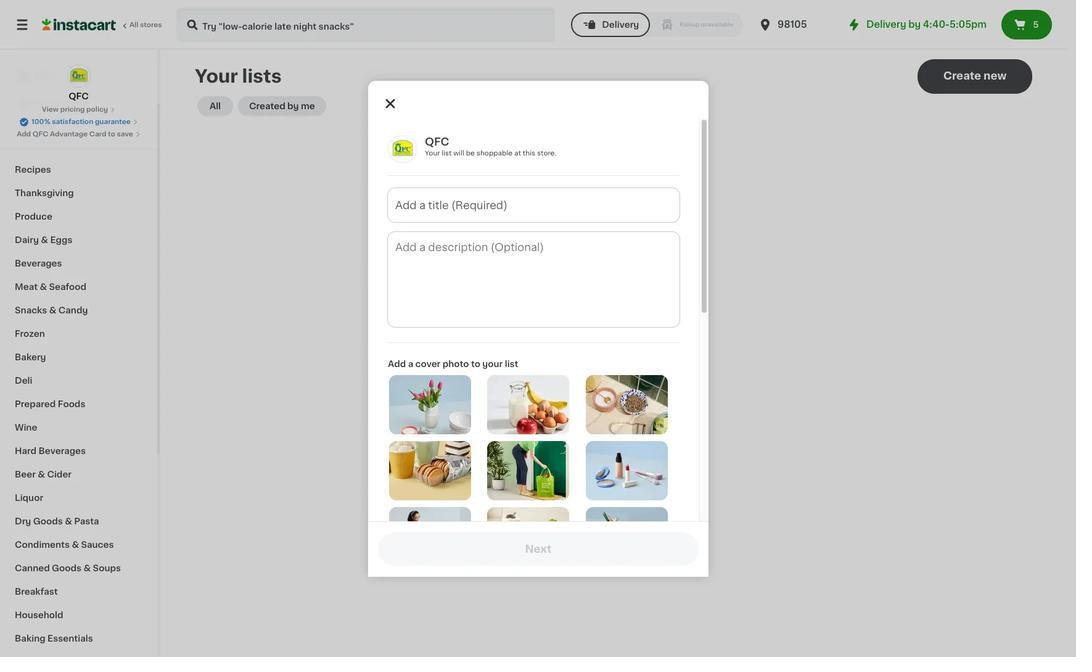 Task type: describe. For each thing, give the bounding box(es) containing it.
cider
[[47, 470, 72, 479]]

recipes
[[15, 165, 51, 174]]

here.
[[668, 270, 689, 278]]

5 button
[[1002, 10, 1053, 39]]

5
[[1034, 20, 1039, 29]]

deli
[[15, 376, 32, 385]]

service type group
[[572, 12, 744, 37]]

pasta
[[74, 517, 99, 526]]

will for lists
[[610, 270, 624, 278]]

lists you create will be saved here.
[[539, 270, 689, 278]]

0 horizontal spatial your
[[195, 67, 238, 85]]

qfc for qfc
[[69, 92, 89, 101]]

wine
[[15, 423, 37, 432]]

meat & seafood
[[15, 283, 86, 291]]

an shopper setting a bag of groceries down at someone's door. image
[[488, 441, 570, 500]]

your lists
[[195, 67, 282, 85]]

0 horizontal spatial qfc
[[33, 131, 48, 138]]

add qfc advantage card to save
[[17, 131, 133, 138]]

beer & cider link
[[7, 463, 150, 486]]

eggs
[[50, 236, 72, 244]]

a keyboard, mouse, notebook, cup of pencils, wire cable. image
[[586, 508, 668, 567]]

delivery for delivery by 4:40-5:05pm
[[867, 20, 907, 29]]

produce link
[[7, 205, 150, 228]]

frozen link
[[7, 322, 150, 346]]

hard
[[15, 447, 36, 455]]

advantage
[[50, 131, 88, 138]]

delivery by 4:40-5:05pm link
[[847, 17, 987, 32]]

essentials
[[48, 634, 93, 643]]

snacks & candy link
[[7, 299, 150, 322]]

an apple, a small pitcher of milk, a banana, and a carton of 6 eggs. image
[[488, 375, 570, 434]]

thanksgiving link
[[7, 181, 150, 205]]

meat
[[15, 283, 38, 291]]

a bar of chocolate cut in half, a yellow pint of white ice cream, a green pint of white ice cream, an open pack of cookies, and a stack of ice cream sandwiches. image
[[389, 441, 471, 500]]

delivery by 4:40-5:05pm
[[867, 20, 987, 29]]

foods
[[58, 400, 85, 409]]

shop link
[[7, 64, 150, 89]]

again
[[62, 97, 87, 106]]

create new button
[[918, 59, 1033, 94]]

created
[[249, 102, 286, 110]]

cover
[[415, 360, 441, 368]]

pressed powder, foundation, lip stick, and makeup brushes. image
[[586, 441, 668, 500]]

you
[[562, 270, 578, 278]]

beer & cider
[[15, 470, 72, 479]]

shoppable
[[477, 150, 513, 156]]

baking essentials
[[15, 634, 93, 643]]

create
[[580, 270, 608, 278]]

store.
[[537, 150, 557, 156]]

hard beverages
[[15, 447, 86, 455]]

all stores
[[130, 22, 162, 28]]

Add a title (Required) text field
[[388, 188, 680, 222]]

bakery link
[[7, 346, 150, 369]]

list inside qfc your list will be shoppable at this store.
[[442, 150, 452, 156]]

qfc for qfc your list will be shoppable at this store.
[[425, 137, 449, 147]]

breakfast
[[15, 588, 58, 596]]

policy
[[86, 106, 108, 113]]

breakfast link
[[7, 580, 150, 604]]

qfc your list will be shoppable at this store.
[[425, 137, 557, 156]]

buy it again link
[[7, 89, 150, 114]]

100% satisfaction guarantee
[[32, 118, 131, 125]]

prepared
[[15, 400, 56, 409]]

your inside qfc your list will be shoppable at this store.
[[425, 150, 440, 156]]

to for your
[[471, 360, 480, 368]]

& for snacks
[[49, 306, 56, 315]]

condiments & sauces link
[[7, 533, 150, 557]]

produce
[[15, 212, 52, 221]]

dairy & eggs link
[[7, 228, 150, 252]]

shop
[[35, 72, 58, 81]]

98105
[[778, 20, 808, 29]]

household
[[15, 611, 63, 620]]

buy
[[35, 97, 52, 106]]

lists for lists
[[35, 122, 56, 130]]

beverages inside "link"
[[15, 259, 62, 268]]

qfc logo image inside list_add_items dialog
[[388, 135, 417, 163]]

all stores link
[[42, 7, 163, 42]]

5:05pm
[[950, 20, 987, 29]]

guarantee
[[95, 118, 131, 125]]

thanksgiving
[[15, 189, 74, 197]]

& left soups
[[84, 564, 91, 573]]

100% satisfaction guarantee button
[[19, 115, 138, 127]]

pricing
[[60, 106, 85, 113]]

dry
[[15, 517, 31, 526]]

create new
[[944, 71, 1007, 81]]

add qfc advantage card to save link
[[17, 130, 141, 139]]

hard beverages link
[[7, 439, 150, 463]]



Task type: vqa. For each thing, say whether or not it's contained in the screenshot.
right V-
no



Task type: locate. For each thing, give the bounding box(es) containing it.
0 horizontal spatial to
[[108, 131, 115, 138]]

1 horizontal spatial your
[[425, 150, 440, 156]]

1 horizontal spatial will
[[610, 270, 624, 278]]

& left 'candy' at the top left of the page
[[49, 306, 56, 315]]

0 vertical spatial goods
[[33, 517, 63, 526]]

100%
[[32, 118, 50, 125]]

qfc link
[[67, 64, 90, 102]]

qfc logo image
[[67, 64, 90, 88], [388, 135, 417, 163]]

meat & seafood link
[[7, 275, 150, 299]]

all down your lists
[[210, 102, 221, 110]]

delivery inside button
[[602, 20, 640, 29]]

it
[[54, 97, 60, 106]]

be left the saved on the right top of the page
[[626, 270, 637, 278]]

buy it again
[[35, 97, 87, 106]]

98105 button
[[759, 7, 833, 42]]

& left the eggs
[[41, 236, 48, 244]]

add a cover photo to your list
[[388, 360, 518, 368]]

& for meat
[[40, 283, 47, 291]]

0 vertical spatial be
[[466, 150, 475, 156]]

0 vertical spatial your
[[195, 67, 238, 85]]

list left "shoppable"
[[442, 150, 452, 156]]

be for qfc
[[466, 150, 475, 156]]

0 vertical spatial qfc logo image
[[67, 64, 90, 88]]

0 vertical spatial all
[[130, 22, 138, 28]]

1 horizontal spatial qfc
[[69, 92, 89, 101]]

1 vertical spatial be
[[626, 270, 637, 278]]

list_add_items dialog
[[368, 81, 709, 657]]

1 vertical spatial beverages
[[39, 447, 86, 455]]

seafood
[[49, 283, 86, 291]]

by
[[909, 20, 921, 29], [288, 102, 299, 110]]

will for qfc
[[453, 150, 464, 156]]

canned
[[15, 564, 50, 573]]

delivery for delivery
[[602, 20, 640, 29]]

0 vertical spatial to
[[108, 131, 115, 138]]

beverages link
[[7, 252, 150, 275]]

1 vertical spatial by
[[288, 102, 299, 110]]

beverages down dairy & eggs
[[15, 259, 62, 268]]

0 horizontal spatial lists
[[35, 122, 56, 130]]

& for beer
[[38, 470, 45, 479]]

be
[[466, 150, 475, 156], [626, 270, 637, 278]]

dry goods & pasta
[[15, 517, 99, 526]]

beer
[[15, 470, 36, 479]]

by inside delivery by 4:40-5:05pm link
[[909, 20, 921, 29]]

a woman sitting on a chair wearing headphones holding a drink in her hand with a small brown dog on the floor by her side. image
[[389, 508, 471, 567]]

canned goods & soups
[[15, 564, 121, 573]]

0 horizontal spatial add
[[17, 131, 31, 138]]

by for delivery
[[909, 20, 921, 29]]

add for add qfc advantage card to save
[[17, 131, 31, 138]]

be for lists
[[626, 270, 637, 278]]

save
[[117, 131, 133, 138]]

1 vertical spatial to
[[471, 360, 480, 368]]

goods for dry
[[33, 517, 63, 526]]

1 horizontal spatial qfc logo image
[[388, 135, 417, 163]]

a bulb of garlic, a bowl of salt, a bowl of pepper, a bowl of cut celery. image
[[586, 375, 668, 434]]

frozen
[[15, 330, 45, 338]]

to for save
[[108, 131, 115, 138]]

soups
[[93, 564, 121, 573]]

canned goods & soups link
[[7, 557, 150, 580]]

1 horizontal spatial all
[[210, 102, 221, 110]]

this
[[523, 150, 535, 156]]

to left your
[[471, 360, 480, 368]]

created by me
[[249, 102, 315, 110]]

all left stores
[[130, 22, 138, 28]]

be inside qfc your list will be shoppable at this store.
[[466, 150, 475, 156]]

by inside the 'created by me' button
[[288, 102, 299, 110]]

a jar of flour, a stick of sliced butter, 3 granny smith apples, a carton of 7 eggs. image
[[488, 508, 570, 567]]

new
[[984, 71, 1007, 81]]

liquor link
[[7, 486, 150, 510]]

1 vertical spatial will
[[610, 270, 624, 278]]

0 vertical spatial by
[[909, 20, 921, 29]]

2 horizontal spatial qfc
[[425, 137, 449, 147]]

1 horizontal spatial delivery
[[867, 20, 907, 29]]

condiments & sauces
[[15, 541, 114, 549]]

1 horizontal spatial add
[[388, 360, 406, 368]]

delivery
[[867, 20, 907, 29], [602, 20, 640, 29]]

add inside the "add qfc advantage card to save" link
[[17, 131, 31, 138]]

list right your
[[505, 360, 518, 368]]

stores
[[140, 22, 162, 28]]

1 horizontal spatial list
[[505, 360, 518, 368]]

wine link
[[7, 416, 150, 439]]

recipes link
[[7, 158, 150, 181]]

baking
[[15, 634, 45, 643]]

add
[[17, 131, 31, 138], [388, 360, 406, 368]]

& right beer
[[38, 470, 45, 479]]

1 vertical spatial all
[[210, 102, 221, 110]]

0 horizontal spatial qfc logo image
[[67, 64, 90, 88]]

dairy
[[15, 236, 39, 244]]

will inside qfc your list will be shoppable at this store.
[[453, 150, 464, 156]]

all
[[130, 22, 138, 28], [210, 102, 221, 110]]

dairy & eggs
[[15, 236, 72, 244]]

qfc
[[69, 92, 89, 101], [33, 131, 48, 138], [425, 137, 449, 147]]

0 vertical spatial add
[[17, 131, 31, 138]]

by left 4:40-
[[909, 20, 921, 29]]

0 vertical spatial list
[[442, 150, 452, 156]]

at
[[514, 150, 521, 156]]

snacks & candy
[[15, 306, 88, 315]]

a small white vase of pink tulips, a stack of 3 white bowls, and a rolled napkin. image
[[389, 375, 471, 434]]

saved
[[640, 270, 665, 278]]

0 vertical spatial will
[[453, 150, 464, 156]]

& for dairy
[[41, 236, 48, 244]]

me
[[301, 102, 315, 110]]

0 horizontal spatial list
[[442, 150, 452, 156]]

0 horizontal spatial by
[[288, 102, 299, 110]]

beverages up cider
[[39, 447, 86, 455]]

None search field
[[176, 7, 556, 42]]

add inside list_add_items dialog
[[388, 360, 406, 368]]

delivery button
[[572, 12, 651, 37]]

4:40-
[[924, 20, 950, 29]]

lists
[[242, 67, 282, 85]]

be left "shoppable"
[[466, 150, 475, 156]]

photo
[[443, 360, 469, 368]]

prepared foods link
[[7, 392, 150, 416]]

1 horizontal spatial lists
[[539, 270, 559, 278]]

all button
[[197, 96, 233, 116]]

0 horizontal spatial be
[[466, 150, 475, 156]]

lists down view
[[35, 122, 56, 130]]

your
[[195, 67, 238, 85], [425, 150, 440, 156]]

1 horizontal spatial be
[[626, 270, 637, 278]]

1 horizontal spatial by
[[909, 20, 921, 29]]

add left a
[[388, 360, 406, 368]]

candy
[[58, 306, 88, 315]]

dry goods & pasta link
[[7, 510, 150, 533]]

1 horizontal spatial to
[[471, 360, 480, 368]]

qfc inside qfc your list will be shoppable at this store.
[[425, 137, 449, 147]]

add for add a cover photo to your list
[[388, 360, 406, 368]]

goods down condiments & sauces
[[52, 564, 82, 573]]

view pricing policy
[[42, 106, 108, 113]]

by left me
[[288, 102, 299, 110]]

& for condiments
[[72, 541, 79, 549]]

bakery
[[15, 353, 46, 362]]

goods inside 'link'
[[33, 517, 63, 526]]

1 vertical spatial your
[[425, 150, 440, 156]]

lists left "you" at the right of page
[[539, 270, 559, 278]]

0 vertical spatial beverages
[[15, 259, 62, 268]]

lists for lists you create will be saved here.
[[539, 270, 559, 278]]

a
[[408, 360, 413, 368]]

all for all
[[210, 102, 221, 110]]

view
[[42, 106, 59, 113]]

snacks
[[15, 306, 47, 315]]

& left sauces
[[72, 541, 79, 549]]

satisfaction
[[52, 118, 93, 125]]

1 vertical spatial list
[[505, 360, 518, 368]]

deli link
[[7, 369, 150, 392]]

goods up condiments
[[33, 517, 63, 526]]

will right create
[[610, 270, 624, 278]]

1 vertical spatial goods
[[52, 564, 82, 573]]

all inside button
[[210, 102, 221, 110]]

sauces
[[81, 541, 114, 549]]

will left "shoppable"
[[453, 150, 464, 156]]

add up recipes
[[17, 131, 31, 138]]

baking essentials link
[[7, 627, 150, 650]]

to inside list_add_items dialog
[[471, 360, 480, 368]]

1 vertical spatial add
[[388, 360, 406, 368]]

0 horizontal spatial all
[[130, 22, 138, 28]]

created by me button
[[238, 96, 326, 116]]

& right meat at the left top of page
[[40, 283, 47, 291]]

1 vertical spatial lists
[[539, 270, 559, 278]]

create
[[944, 71, 982, 81]]

lists link
[[7, 114, 150, 138]]

& inside 'link'
[[65, 517, 72, 526]]

instacart logo image
[[42, 17, 116, 32]]

household link
[[7, 604, 150, 627]]

0 horizontal spatial will
[[453, 150, 464, 156]]

to down guarantee
[[108, 131, 115, 138]]

all for all stores
[[130, 22, 138, 28]]

to
[[108, 131, 115, 138], [471, 360, 480, 368]]

None text field
[[388, 232, 680, 327]]

prepared foods
[[15, 400, 85, 409]]

by for created
[[288, 102, 299, 110]]

0 vertical spatial lists
[[35, 122, 56, 130]]

liquor
[[15, 494, 43, 502]]

lists
[[35, 122, 56, 130], [539, 270, 559, 278]]

0 horizontal spatial delivery
[[602, 20, 640, 29]]

& left pasta
[[65, 517, 72, 526]]

1 vertical spatial qfc logo image
[[388, 135, 417, 163]]

goods for canned
[[52, 564, 82, 573]]

will
[[453, 150, 464, 156], [610, 270, 624, 278]]



